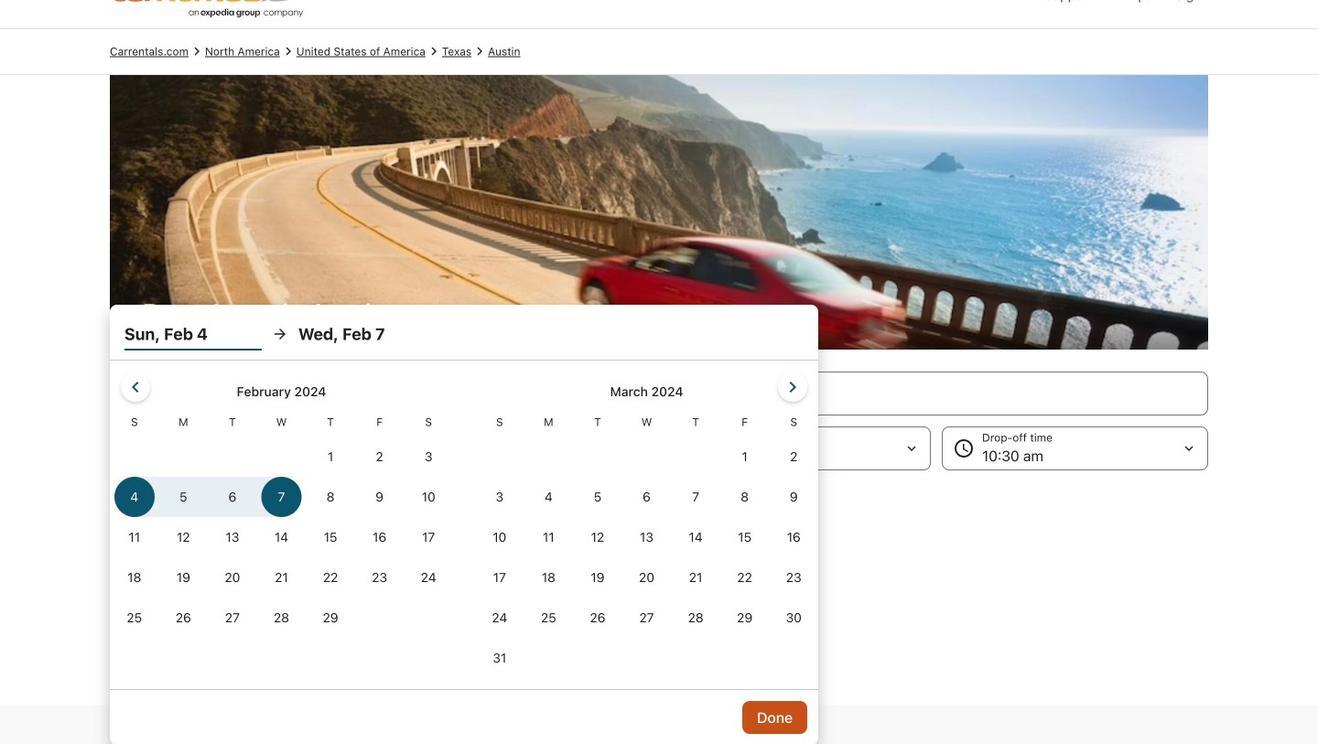 Task type: locate. For each thing, give the bounding box(es) containing it.
directional image
[[280, 43, 297, 60], [426, 43, 442, 60]]

directional image
[[189, 43, 205, 60], [472, 43, 488, 60]]

1 horizontal spatial directional image
[[426, 43, 442, 60]]

0 horizontal spatial directional image
[[280, 43, 297, 60]]

2 directional image from the left
[[426, 43, 442, 60]]

1 horizontal spatial directional image
[[472, 43, 488, 60]]

previous month image
[[125, 376, 147, 398]]

main content
[[0, 28, 1319, 745]]

0 horizontal spatial directional image
[[189, 43, 205, 60]]



Task type: describe. For each thing, give the bounding box(es) containing it.
2 directional image from the left
[[472, 43, 488, 60]]

next month image
[[782, 376, 804, 398]]

carrentals logo image
[[110, 0, 308, 17]]

breadcrumbs region
[[0, 28, 1319, 75]]

1 directional image from the left
[[280, 43, 297, 60]]

1 directional image from the left
[[189, 43, 205, 60]]



